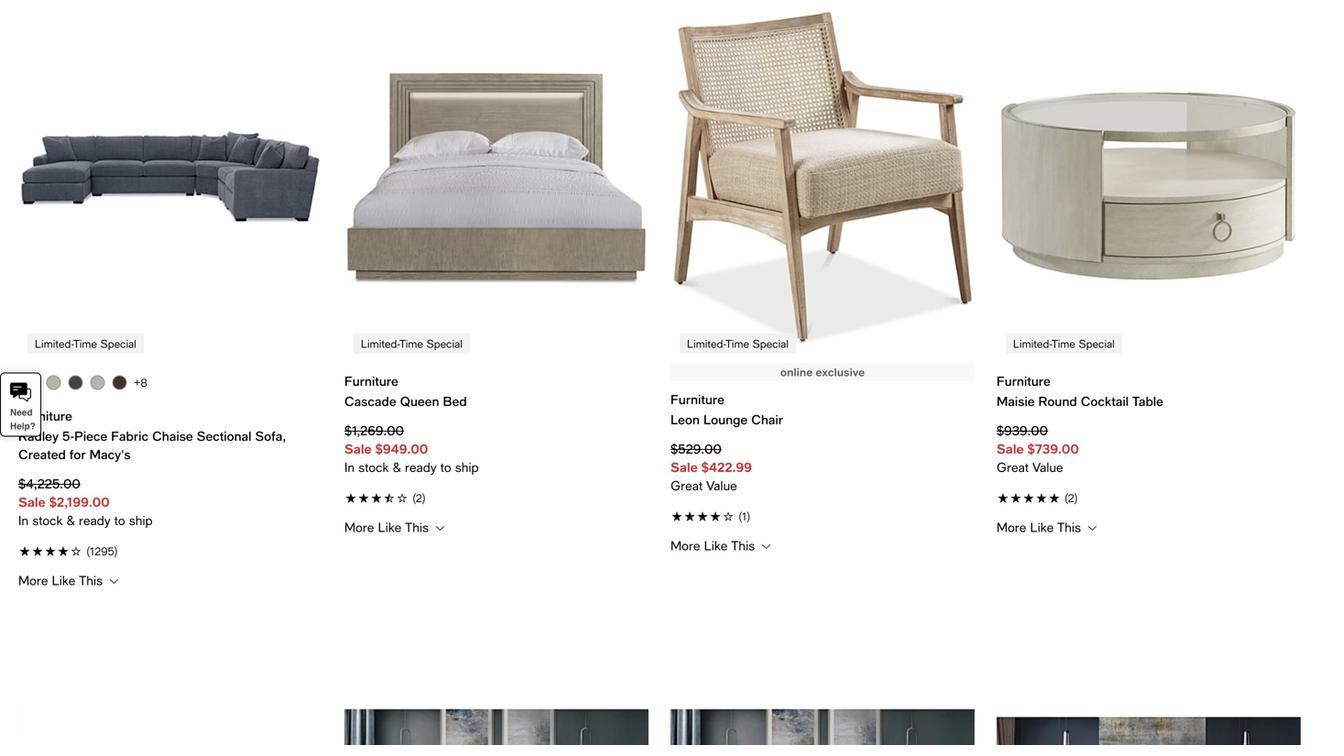 Task type: describe. For each thing, give the bounding box(es) containing it.
great value. shop incredible prices you can count on!. image for leon lounge chair
[[671, 477, 975, 495]]

like for $939.00 sale $739.00 great value
[[1031, 520, 1054, 535]]

like for $1,269.00 sale $949.00 in stock & ready to ship
[[378, 520, 402, 535]]

$529.00 sale $422.99 great value
[[671, 441, 752, 493]]

$1,269.00 sale $949.00 in stock & ready to ship
[[345, 423, 479, 475]]

in stock & ready to ship. available for delivery to standard delivery zones. image for $1,269.00 sale $949.00 in stock & ready to ship
[[345, 458, 649, 477]]

more for $939.00 sale $739.00 great value
[[997, 520, 1027, 535]]

furniture cascade queen bed
[[345, 373, 467, 409]]

furniture for radley
[[18, 408, 72, 423]]

online
[[781, 366, 813, 379]]

furniture radley 5-piece fabric chaise sectional sofa, created for macy's
[[18, 408, 286, 462]]

more like this for $4,225.00 sale $2,199.00 in stock & ready to ship
[[18, 573, 107, 588]]

sofa,
[[255, 428, 286, 444]]

radley 5-piece fabric chaise sectional sofa, created for macy's group
[[18, 0, 323, 589]]

(2) for stock
[[413, 492, 426, 505]]

(1)
[[739, 510, 751, 523]]

this for $939.00 sale $739.00 great value
[[1058, 520, 1082, 535]]

+ 8
[[134, 375, 147, 389]]

fabric
[[111, 428, 149, 444]]

& for $2,199.00
[[67, 513, 75, 528]]

radley
[[18, 428, 59, 444]]

to for $2,199.00
[[114, 513, 125, 528]]

like for $4,225.00 sale $2,199.00 in stock & ready to ship
[[52, 573, 75, 588]]

sale for $2,199.00
[[18, 494, 46, 510]]

$739.00
[[1028, 441, 1080, 456]]

& for $949.00
[[393, 460, 401, 475]]

color swatch heavenly chrome beige tan/beige element
[[46, 375, 61, 390]]

for
[[69, 447, 86, 462]]

value for $739.00
[[1033, 460, 1064, 475]]

sectional
[[197, 428, 252, 444]]

great value. shop incredible prices you can count on!. image for maisie round cocktail table
[[997, 458, 1301, 477]]

need
[[10, 407, 32, 418]]

cascade
[[345, 394, 396, 409]]

5-
[[62, 428, 74, 444]]

ready for $2,199.00
[[79, 513, 111, 528]]

like for $529.00 sale $422.99 great value
[[704, 538, 728, 553]]

maisie
[[997, 394, 1035, 409]]

macy's
[[90, 447, 131, 462]]

sale for $422.99
[[671, 460, 698, 475]]

(1295)
[[86, 545, 118, 558]]

more for $1,269.00 sale $949.00 in stock & ready to ship
[[345, 520, 374, 535]]

$4,225.00
[[18, 476, 80, 491]]

help?
[[10, 421, 36, 432]]

8
[[141, 376, 147, 389]]



Task type: vqa. For each thing, say whether or not it's contained in the screenshot.
content drawer dialog
no



Task type: locate. For each thing, give the bounding box(es) containing it.
&
[[393, 460, 401, 475], [67, 513, 75, 528]]

sale down $1,269.00
[[345, 441, 372, 456]]

like inside radley 5-piece fabric chaise sectional sofa, created for macy's group
[[52, 573, 75, 588]]

0 horizontal spatial ready
[[79, 513, 111, 528]]

in down $4,225.00
[[18, 513, 29, 528]]

ship
[[455, 460, 479, 475], [129, 513, 153, 528]]

ship inside $4,225.00 sale $2,199.00 in stock & ready to ship
[[129, 513, 153, 528]]

0 horizontal spatial &
[[67, 513, 75, 528]]

0 vertical spatial &
[[393, 460, 401, 475]]

& down $949.00 on the left of page
[[393, 460, 401, 475]]

like
[[378, 520, 402, 535], [1031, 520, 1054, 535], [704, 538, 728, 553], [52, 573, 75, 588]]

like down $949.00 on the left of page
[[378, 520, 402, 535]]

value down the $422.99
[[707, 478, 737, 493]]

0 horizontal spatial to
[[114, 513, 125, 528]]

more like this down the (1)
[[671, 538, 759, 553]]

ship for $4,225.00 sale $2,199.00 in stock & ready to ship
[[129, 513, 153, 528]]

stock inside $4,225.00 sale $2,199.00 in stock & ready to ship
[[32, 513, 63, 528]]

stock down $949.00 on the left of page
[[359, 460, 389, 475]]

to
[[441, 460, 451, 475], [114, 513, 125, 528]]

this for $4,225.00 sale $2,199.00 in stock & ready to ship
[[79, 573, 103, 588]]

0 vertical spatial ready
[[405, 460, 437, 475]]

sale down $4,225.00
[[18, 494, 46, 510]]

to up 3.5 out of 5 rating with 2 reviews "image"
[[441, 460, 451, 475]]

stock
[[359, 460, 389, 475], [32, 513, 63, 528]]

chaise
[[152, 428, 193, 444]]

4 out of 5 rating with 1 reviews image
[[671, 506, 975, 525]]

stock for $2,199.00
[[32, 513, 63, 528]]

$2,199.00
[[49, 494, 110, 510]]

great value. shop incredible prices you can count on!. image up 4 out of 5 rating with 1 reviews image
[[671, 477, 975, 495]]

this
[[405, 520, 429, 535], [1058, 520, 1082, 535], [731, 538, 755, 553], [79, 573, 103, 588]]

great
[[997, 460, 1029, 475], [671, 478, 703, 493]]

this inside leon lounge chair group
[[731, 538, 755, 553]]

(2)
[[413, 492, 426, 505], [1065, 492, 1079, 505]]

0 vertical spatial great
[[997, 460, 1029, 475]]

more for $529.00 sale $422.99 great value
[[671, 538, 701, 553]]

cocktail
[[1081, 394, 1129, 409]]

0 horizontal spatial in
[[18, 513, 29, 528]]

great value. shop incredible prices you can count on!. image
[[997, 458, 1301, 477], [671, 477, 975, 495]]

great down $529.00
[[671, 478, 703, 493]]

0 horizontal spatial great
[[671, 478, 703, 493]]

1 vertical spatial &
[[67, 513, 75, 528]]

1 horizontal spatial to
[[441, 460, 451, 475]]

0 horizontal spatial stock
[[32, 513, 63, 528]]

this down (1295)
[[79, 573, 103, 588]]

more
[[345, 520, 374, 535], [997, 520, 1027, 535], [671, 538, 701, 553], [18, 573, 48, 588]]

1 vertical spatial ship
[[129, 513, 153, 528]]

stock down $4,225.00
[[32, 513, 63, 528]]

& inside $4,225.00 sale $2,199.00 in stock & ready to ship
[[67, 513, 75, 528]]

0 vertical spatial value
[[1033, 460, 1064, 475]]

+
[[134, 375, 141, 388]]

in stock & ready to ship. available for delivery to standard delivery zones. image up 3.5 out of 5 rating with 2 reviews "image"
[[345, 458, 649, 477]]

sale inside $4,225.00 sale $2,199.00 in stock & ready to ship
[[18, 494, 46, 510]]

furniture inside furniture maisie round cocktail table
[[997, 373, 1051, 389]]

1 horizontal spatial &
[[393, 460, 401, 475]]

leon lounge chair group
[[671, 0, 975, 554]]

maisie round cocktail table group
[[997, 0, 1301, 536]]

value inside $529.00 sale $422.99 great value
[[707, 478, 737, 493]]

more for $4,225.00 sale $2,199.00 in stock & ready to ship
[[18, 573, 48, 588]]

furniture for maisie
[[997, 373, 1051, 389]]

(2) down $1,269.00 sale $949.00 in stock & ready to ship
[[413, 492, 426, 505]]

more like this inside cascade queen bed group
[[345, 520, 433, 535]]

furniture for cascade
[[345, 373, 399, 389]]

in for $1,269.00 sale $949.00 in stock & ready to ship
[[345, 460, 355, 475]]

furniture up cascade
[[345, 373, 399, 389]]

bed
[[443, 394, 467, 409]]

$1,269.00
[[345, 423, 404, 438]]

to up (1295)
[[114, 513, 125, 528]]

4.2039 out of 5 rating with 1295 reviews image
[[18, 541, 323, 560]]

online exclusive
[[781, 366, 865, 379]]

furniture up the radley
[[18, 408, 72, 423]]

like inside "maisie round cocktail table" group
[[1031, 520, 1054, 535]]

more like this for $939.00 sale $739.00 great value
[[997, 520, 1085, 535]]

sale down the $939.00
[[997, 441, 1024, 456]]

furniture maisie round cocktail table
[[997, 373, 1164, 409]]

to for $949.00
[[441, 460, 451, 475]]

leon
[[671, 412, 700, 427]]

furniture up leon
[[671, 392, 725, 407]]

to inside $4,225.00 sale $2,199.00 in stock & ready to ship
[[114, 513, 125, 528]]

sale for $949.00
[[345, 441, 372, 456]]

in for $4,225.00 sale $2,199.00 in stock & ready to ship
[[18, 513, 29, 528]]

in inside $4,225.00 sale $2,199.00 in stock & ready to ship
[[18, 513, 29, 528]]

value for $422.99
[[707, 478, 737, 493]]

ship up 3.5 out of 5 rating with 2 reviews "image"
[[455, 460, 479, 475]]

ready
[[405, 460, 437, 475], [79, 513, 111, 528]]

table
[[1133, 394, 1164, 409]]

this inside cascade queen bed group
[[405, 520, 429, 535]]

created
[[18, 447, 66, 462]]

more inside radley 5-piece fabric chaise sectional sofa, created for macy's group
[[18, 573, 48, 588]]

chair
[[752, 412, 784, 427]]

lounge
[[704, 412, 748, 427]]

this down $1,269.00 sale $949.00 in stock & ready to ship
[[405, 520, 429, 535]]

0 horizontal spatial (2)
[[413, 492, 426, 505]]

1 horizontal spatial (2)
[[1065, 492, 1079, 505]]

1 horizontal spatial in stock & ready to ship. available for delivery to standard delivery zones. image
[[345, 458, 649, 477]]

cascade queen bed group
[[345, 0, 649, 536]]

this inside radley 5-piece fabric chaise sectional sofa, created for macy's group
[[79, 573, 103, 588]]

furniture inside furniture cascade queen bed
[[345, 373, 399, 389]]

more like this down $949.00 on the left of page
[[345, 520, 433, 535]]

3.5 out of 5 rating with 2 reviews image
[[345, 488, 649, 506]]

queen
[[400, 394, 439, 409]]

sale down $529.00
[[671, 460, 698, 475]]

(2) for value
[[1065, 492, 1079, 505]]

1 vertical spatial in stock & ready to ship. available for delivery to standard delivery zones. image
[[18, 511, 323, 530]]

this down $739.00
[[1058, 520, 1082, 535]]

sale inside $1,269.00 sale $949.00 in stock & ready to ship
[[345, 441, 372, 456]]

0 vertical spatial ship
[[455, 460, 479, 475]]

1 horizontal spatial ready
[[405, 460, 437, 475]]

$939.00
[[997, 423, 1049, 438]]

this down the (1)
[[731, 538, 755, 553]]

0 horizontal spatial in stock & ready to ship. available for delivery to standard delivery zones. image
[[18, 511, 323, 530]]

ready inside $4,225.00 sale $2,199.00 in stock & ready to ship
[[79, 513, 111, 528]]

1 vertical spatial in
[[18, 513, 29, 528]]

sale
[[345, 441, 372, 456], [997, 441, 1024, 456], [671, 460, 698, 475], [18, 494, 46, 510]]

furniture
[[345, 373, 399, 389], [997, 373, 1051, 389], [671, 392, 725, 407], [18, 408, 72, 423]]

furniture inside furniture leon lounge chair
[[671, 392, 725, 407]]

like down $939.00 sale $739.00 great value
[[1031, 520, 1054, 535]]

more like this
[[345, 520, 433, 535], [997, 520, 1085, 535], [671, 538, 759, 553], [18, 573, 107, 588]]

0 vertical spatial stock
[[359, 460, 389, 475]]

1 horizontal spatial great
[[997, 460, 1029, 475]]

in down $1,269.00
[[345, 460, 355, 475]]

need help?
[[10, 407, 36, 432]]

great down the $939.00
[[997, 460, 1029, 475]]

color swatch heavenly cinder grey gray element
[[90, 375, 105, 390]]

ready down $2,199.00 at the bottom left
[[79, 513, 111, 528]]

more like this down $939.00 sale $739.00 great value
[[997, 520, 1085, 535]]

1 horizontal spatial great value. shop incredible prices you can count on!. image
[[997, 458, 1301, 477]]

great for $739.00
[[997, 460, 1029, 475]]

1 horizontal spatial stock
[[359, 460, 389, 475]]

1 vertical spatial great
[[671, 478, 703, 493]]

more inside leon lounge chair group
[[671, 538, 701, 553]]

like inside cascade queen bed group
[[378, 520, 402, 535]]

more inside "maisie round cocktail table" group
[[997, 520, 1027, 535]]

(2) inside 5 out of 5 rating with 2 reviews image
[[1065, 492, 1079, 505]]

furniture inside furniture radley 5-piece fabric chaise sectional sofa, created for macy's
[[18, 408, 72, 423]]

ready down $949.00 on the left of page
[[405, 460, 437, 475]]

in
[[345, 460, 355, 475], [18, 513, 29, 528]]

exclusive
[[816, 366, 865, 379]]

1 vertical spatial ready
[[79, 513, 111, 528]]

more like this for $529.00 sale $422.99 great value
[[671, 538, 759, 553]]

0 horizontal spatial ship
[[129, 513, 153, 528]]

more like this down (1295)
[[18, 573, 107, 588]]

stock for $949.00
[[359, 460, 389, 475]]

color swatch heavenly java brown brown element
[[112, 375, 127, 390]]

$949.00
[[375, 441, 428, 456]]

ship inside $1,269.00 sale $949.00 in stock & ready to ship
[[455, 460, 479, 475]]

$529.00
[[671, 441, 722, 456]]

sale inside $939.00 sale $739.00 great value
[[997, 441, 1024, 456]]

ship for $1,269.00 sale $949.00 in stock & ready to ship
[[455, 460, 479, 475]]

great value. shop incredible prices you can count on!. image up 5 out of 5 rating with 2 reviews image
[[997, 458, 1301, 477]]

more like this for $1,269.00 sale $949.00 in stock & ready to ship
[[345, 520, 433, 535]]

round
[[1039, 394, 1078, 409]]

color swatch heavenly mocha grey element
[[68, 375, 83, 390]]

(2) inside 3.5 out of 5 rating with 2 reviews "image"
[[413, 492, 426, 505]]

$4,225.00 sale $2,199.00 in stock & ready to ship
[[18, 476, 153, 528]]

0 horizontal spatial value
[[707, 478, 737, 493]]

more like this inside leon lounge chair group
[[671, 538, 759, 553]]

1 horizontal spatial in
[[345, 460, 355, 475]]

1 horizontal spatial ship
[[455, 460, 479, 475]]

furniture up maisie
[[997, 373, 1051, 389]]

furniture for leon
[[671, 392, 725, 407]]

this for $1,269.00 sale $949.00 in stock & ready to ship
[[405, 520, 429, 535]]

1 (2) from the left
[[413, 492, 426, 505]]

1 vertical spatial value
[[707, 478, 737, 493]]

0 vertical spatial in stock & ready to ship. available for delivery to standard delivery zones. image
[[345, 458, 649, 477]]

more like this inside radley 5-piece fabric chaise sectional sofa, created for macy's group
[[18, 573, 107, 588]]

value
[[1033, 460, 1064, 475], [707, 478, 737, 493]]

$422.99
[[702, 460, 752, 475]]

to inside $1,269.00 sale $949.00 in stock & ready to ship
[[441, 460, 451, 475]]

value down $739.00
[[1033, 460, 1064, 475]]

more inside cascade queen bed group
[[345, 520, 374, 535]]

1 vertical spatial stock
[[32, 513, 63, 528]]

$939.00 sale $739.00 great value
[[997, 423, 1080, 475]]

like down $2,199.00 at the bottom left
[[52, 573, 75, 588]]

in stock & ready to ship. available for delivery to standard delivery zones. image
[[345, 458, 649, 477], [18, 511, 323, 530]]

0 vertical spatial in
[[345, 460, 355, 475]]

& inside $1,269.00 sale $949.00 in stock & ready to ship
[[393, 460, 401, 475]]

0 horizontal spatial great value. shop incredible prices you can count on!. image
[[671, 477, 975, 495]]

stock inside $1,269.00 sale $949.00 in stock & ready to ship
[[359, 460, 389, 475]]

ready for $949.00
[[405, 460, 437, 475]]

great inside $529.00 sale $422.99 great value
[[671, 478, 703, 493]]

ship up "4.2039 out of 5 rating with 1295 reviews" image at the left of page
[[129, 513, 153, 528]]

color swatch heavenly naval blue blue element
[[22, 375, 37, 390]]

5 out of 5 rating with 2 reviews image
[[997, 488, 1301, 506]]

0 vertical spatial to
[[441, 460, 451, 475]]

like down $529.00 sale $422.99 great value
[[704, 538, 728, 553]]

in stock & ready to ship. available for delivery to standard delivery zones. image up "4.2039 out of 5 rating with 1295 reviews" image at the left of page
[[18, 511, 323, 530]]

in inside $1,269.00 sale $949.00 in stock & ready to ship
[[345, 460, 355, 475]]

ready inside $1,269.00 sale $949.00 in stock & ready to ship
[[405, 460, 437, 475]]

sale inside $529.00 sale $422.99 great value
[[671, 460, 698, 475]]

great for $422.99
[[671, 478, 703, 493]]

like inside leon lounge chair group
[[704, 538, 728, 553]]

this for $529.00 sale $422.99 great value
[[731, 538, 755, 553]]

& down $2,199.00 at the bottom left
[[67, 513, 75, 528]]

this inside "maisie round cocktail table" group
[[1058, 520, 1082, 535]]

1 vertical spatial to
[[114, 513, 125, 528]]

more like this inside "maisie round cocktail table" group
[[997, 520, 1085, 535]]

sale for $739.00
[[997, 441, 1024, 456]]

1 horizontal spatial value
[[1033, 460, 1064, 475]]

need help? button
[[0, 373, 41, 437]]

in stock & ready to ship. available for delivery to standard delivery zones. image for $4,225.00 sale $2,199.00 in stock & ready to ship
[[18, 511, 323, 530]]

great inside $939.00 sale $739.00 great value
[[997, 460, 1029, 475]]

piece
[[74, 428, 107, 444]]

2 (2) from the left
[[1065, 492, 1079, 505]]

furniture leon lounge chair
[[671, 392, 784, 427]]

(2) down $739.00
[[1065, 492, 1079, 505]]

value inside $939.00 sale $739.00 great value
[[1033, 460, 1064, 475]]



